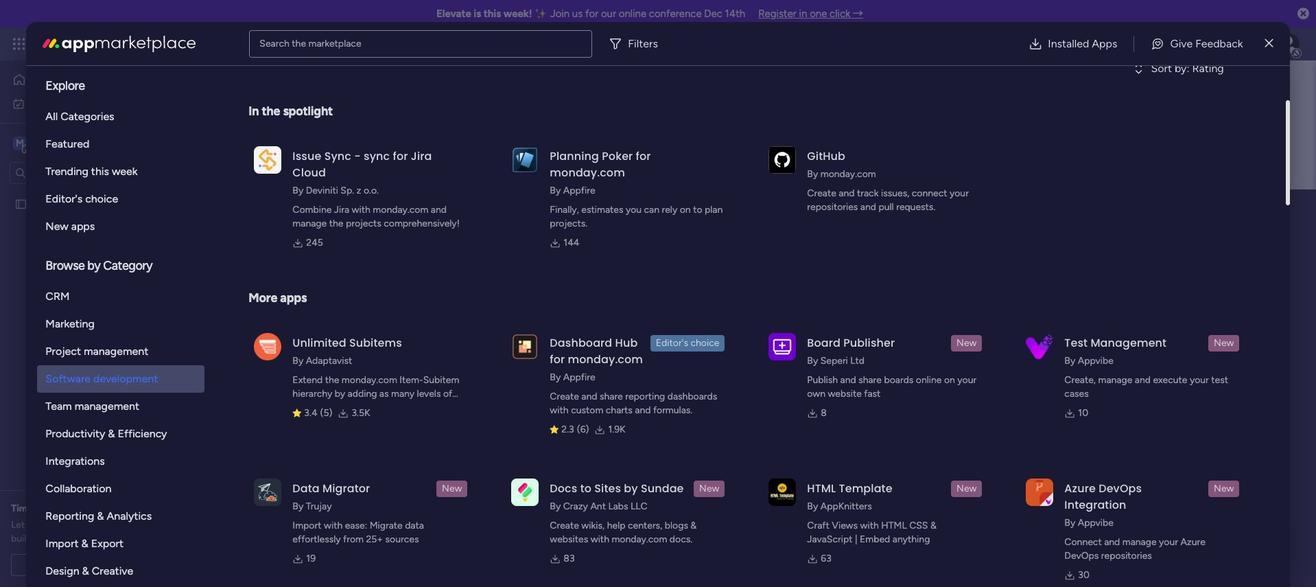 Task type: locate. For each thing, give the bounding box(es) containing it.
integration
[[1065, 497, 1127, 513]]

1 vertical spatial editor's choice
[[656, 337, 720, 349]]

with up 2.3
[[550, 404, 569, 416]]

apps
[[1093, 37, 1118, 50]]

more
[[249, 290, 278, 306]]

1 horizontal spatial editor's choice
[[656, 337, 720, 349]]

recent boards
[[259, 277, 330, 290]]

1 vertical spatial online
[[917, 374, 942, 386]]

css
[[910, 520, 929, 531]]

migrate
[[370, 520, 403, 531]]

share inside create and share reporting dashboards with custom charts and formulas.
[[600, 391, 623, 402]]

by up subitems
[[335, 388, 345, 400]]

schedule
[[45, 559, 85, 571]]

share up charts
[[600, 391, 623, 402]]

by up the llc on the left bottom of page
[[624, 481, 638, 496]]

you've
[[133, 519, 160, 531]]

1 horizontal spatial share
[[859, 374, 882, 386]]

& inside the craft views with html css & javascript | embed anything
[[931, 520, 937, 531]]

team
[[46, 400, 72, 413]]

share inside "publish and share boards online on your own website fast"
[[859, 374, 882, 386]]

1 horizontal spatial as
[[380, 388, 389, 400]]

main
[[32, 136, 56, 149], [343, 194, 396, 225]]

the for marketplace
[[292, 37, 306, 49]]

app logo image for publish and share boards online on your own website fast
[[769, 333, 797, 360]]

0 vertical spatial html
[[808, 481, 837, 496]]

1 vertical spatial editor's
[[656, 337, 689, 349]]

apps
[[71, 220, 95, 233], [280, 290, 307, 306]]

appfire up finally,
[[564, 185, 596, 196]]

devops up integration
[[1099, 481, 1143, 496]]

1 vertical spatial appfire
[[564, 371, 596, 383]]

html inside the craft views with html css & javascript | embed anything
[[882, 520, 908, 531]]

repositories down track
[[808, 201, 859, 213]]

of down "subitem"
[[443, 388, 453, 400]]

1 vertical spatial import
[[46, 537, 79, 550]]

online inside "publish and share boards online on your own website fast"
[[917, 374, 942, 386]]

1 horizontal spatial choice
[[691, 337, 720, 349]]

by up craft
[[808, 501, 819, 512]]

0 horizontal spatial editor's choice
[[46, 192, 118, 205]]

1 vertical spatial boards
[[885, 374, 914, 386]]

boards down add to favorites image on the right bottom
[[885, 374, 914, 386]]

2 vertical spatial management
[[75, 400, 139, 413]]

1 vertical spatial management
[[84, 345, 148, 358]]

our up the so
[[27, 519, 41, 531]]

join
[[551, 8, 570, 20]]

1 vertical spatial by
[[335, 388, 345, 400]]

0 vertical spatial create
[[808, 187, 837, 199]]

subitems
[[349, 335, 402, 351]]

2.3 (6)
[[562, 424, 589, 435]]

jira
[[411, 148, 432, 164], [334, 204, 350, 216]]

1 vertical spatial by appvibe
[[1065, 517, 1114, 529]]

is
[[474, 8, 481, 20]]

0 vertical spatial devops
[[1099, 481, 1143, 496]]

1 vertical spatial this
[[91, 165, 109, 178]]

-
[[355, 148, 361, 164]]

brad klo image
[[1279, 33, 1300, 55]]

1 horizontal spatial by
[[335, 388, 345, 400]]

1 vertical spatial jira
[[334, 204, 350, 216]]

devops down 'connect'
[[1065, 550, 1100, 562]]

by right browse
[[87, 258, 100, 273]]

0 horizontal spatial main workspace
[[32, 136, 113, 149]]

with up embed
[[861, 520, 879, 531]]

2 appvibe from the top
[[1078, 517, 1114, 529]]

workspace image
[[13, 136, 27, 151]]

workspace up description
[[401, 194, 519, 225]]

monday.com down the centers,
[[612, 534, 668, 545]]

of
[[443, 388, 453, 400], [82, 533, 91, 544]]

us
[[573, 8, 583, 20]]

0 horizontal spatial html
[[808, 481, 837, 496]]

on for online
[[945, 374, 956, 386]]

add to favorites image
[[887, 340, 901, 354]]

explore
[[46, 78, 85, 93]]

manage right 'connect'
[[1123, 536, 1157, 548]]

all categories
[[46, 110, 114, 123]]

the right "in"
[[262, 104, 280, 119]]

add workspace description
[[341, 228, 459, 240]]

and up custom
[[582, 391, 598, 402]]

by inside github by monday.com
[[808, 168, 819, 180]]

0 horizontal spatial azure
[[1065, 481, 1097, 496]]

seperi
[[821, 355, 849, 367]]

and up 'comprehensively!'
[[431, 204, 447, 216]]

for up by appfire on the left bottom
[[550, 352, 565, 367]]

and right 'connect'
[[1105, 536, 1121, 548]]

the down adaptavist
[[325, 374, 339, 386]]

import down the experts
[[46, 537, 79, 550]]

with up projects
[[352, 204, 371, 216]]

free
[[61, 533, 80, 544]]

& for analytics
[[97, 509, 104, 523]]

and inside the connect and manage your azure devops repositories
[[1105, 536, 1121, 548]]

poker
[[602, 148, 633, 164]]

review up import & export
[[78, 519, 106, 531]]

dec
[[705, 8, 723, 20]]

Search in workspace field
[[29, 165, 115, 181]]

app logo image for finally, estimates you can rely on to plan projects.
[[512, 146, 539, 174]]

search everything image
[[1200, 37, 1214, 51]]

work up all
[[46, 97, 67, 109]]

1 vertical spatial our
[[27, 519, 41, 531]]

combine
[[293, 204, 332, 216]]

0 horizontal spatial choice
[[85, 192, 118, 205]]

search the marketplace
[[260, 37, 362, 49]]

design & creative
[[46, 564, 133, 577]]

0 vertical spatial by appvibe
[[1065, 355, 1114, 367]]

0 horizontal spatial editor's
[[46, 192, 83, 205]]

of right free
[[82, 533, 91, 544]]

dashboard hub for monday.com
[[550, 335, 643, 367]]

hub
[[616, 335, 638, 351]]

levels
[[417, 388, 441, 400]]

boards right recent
[[297, 277, 330, 290]]

custom
[[571, 404, 604, 416]]

share for dashboard hub for monday.com
[[600, 391, 623, 402]]

1 vertical spatial azure
[[1181, 536, 1206, 548]]

Main workspace field
[[339, 194, 1261, 225]]

review up what
[[94, 503, 124, 514]]

main workspace
[[32, 136, 113, 149], [343, 194, 519, 225]]

with inside create and share reporting dashboards with custom charts and formulas.
[[550, 404, 569, 416]]

apps up the browse by category
[[71, 220, 95, 233]]

1 appvibe from the top
[[1078, 355, 1114, 367]]

the inside extend the monday.com item-subitem hierarchy by adding as many levels of child subitems as you need.
[[325, 374, 339, 386]]

1 vertical spatial create
[[550, 391, 579, 402]]

jira down sp.
[[334, 204, 350, 216]]

0 horizontal spatial import
[[46, 537, 79, 550]]

choice
[[85, 192, 118, 205], [691, 337, 720, 349]]

0 horizontal spatial share
[[600, 391, 623, 402]]

0 vertical spatial as
[[380, 388, 389, 400]]

share up fast on the bottom right of the page
[[859, 374, 882, 386]]

as left 'many'
[[380, 388, 389, 400]]

editor's choice down search in workspace field
[[46, 192, 118, 205]]

recent
[[259, 277, 294, 290]]

1 vertical spatial of
[[82, 533, 91, 544]]

see plans button
[[222, 34, 288, 54]]

monday.com down planning
[[550, 165, 625, 181]]

by up extend
[[293, 355, 304, 367]]

for right sync
[[393, 148, 408, 164]]

with inside import with ease: migrate data effortlessly from 25+ sources
[[324, 520, 343, 531]]

connect
[[1065, 536, 1103, 548]]

0 vertical spatial editor's
[[46, 192, 83, 205]]

1 vertical spatial manage
[[1099, 374, 1133, 386]]

blogs
[[665, 520, 689, 531]]

the left projects
[[329, 218, 344, 229]]

docs to sites by sundae
[[550, 481, 684, 496]]

by appfire
[[550, 371, 596, 383]]

editor's choice up dashboards
[[656, 337, 720, 349]]

for inside time for an expert review let our experts review what you've built so far. free of charge
[[35, 503, 48, 514]]

by down cloud
[[293, 185, 304, 196]]

elevate is this week! ✨ join us for our online conference dec 14th
[[437, 8, 746, 20]]

editor's right hub
[[656, 337, 689, 349]]

0 vertical spatial on
[[680, 204, 691, 216]]

data
[[293, 481, 320, 496]]

requests.
[[897, 201, 936, 213]]

2 horizontal spatial test
[[1065, 335, 1088, 351]]

choice up dashboards
[[691, 337, 720, 349]]

by inside extend the monday.com item-subitem hierarchy by adding as many levels of child subitems as you need.
[[335, 388, 345, 400]]

click
[[830, 8, 851, 20]]

by:
[[1175, 62, 1190, 75]]

0 horizontal spatial jira
[[334, 204, 350, 216]]

invite members image
[[1136, 37, 1150, 51]]

marketplace
[[309, 37, 362, 49]]

import up effortlessly
[[293, 520, 322, 531]]

repositories inside create and track issues, connect your repositories and pull requests.
[[808, 201, 859, 213]]

1 horizontal spatial main
[[343, 194, 396, 225]]

option
[[0, 192, 175, 194]]

create down github by monday.com
[[808, 187, 837, 199]]

0 vertical spatial our
[[601, 8, 617, 20]]

by up finally,
[[550, 185, 561, 196]]

monday.com inside extend the monday.com item-subitem hierarchy by adding as many levels of child subitems as you need.
[[342, 374, 397, 386]]

0 horizontal spatial main
[[32, 136, 56, 149]]

import inside import with ease: migrate data effortlessly from 25+ sources
[[293, 520, 322, 531]]

public board image
[[14, 197, 27, 210]]

html up anything
[[882, 520, 908, 531]]

jira right sync
[[411, 148, 432, 164]]

0 vertical spatial appfire
[[564, 185, 596, 196]]

1 horizontal spatial on
[[945, 374, 956, 386]]

1 by appvibe from the top
[[1065, 355, 1114, 367]]

1.9k
[[609, 424, 626, 435]]

of inside time for an expert review let our experts review what you've built so far. free of charge
[[82, 533, 91, 544]]

by inside issue sync - sync for jira cloud by deviniti sp. z o.o.
[[293, 185, 304, 196]]

repositories for manage
[[1102, 550, 1153, 562]]

appvibe
[[1078, 355, 1114, 367], [1078, 517, 1114, 529]]

0 vertical spatial apps
[[71, 220, 95, 233]]

1 vertical spatial to
[[581, 481, 592, 496]]

pull
[[879, 201, 894, 213]]

to up "crazy"
[[581, 481, 592, 496]]

0 vertical spatial repositories
[[808, 201, 859, 213]]

and left track
[[839, 187, 855, 199]]

0 horizontal spatial repositories
[[808, 201, 859, 213]]

appfire down test link
[[564, 371, 596, 383]]

so
[[32, 533, 42, 544]]

0 vertical spatial this
[[484, 8, 501, 20]]

1 vertical spatial repositories
[[1102, 550, 1153, 562]]

1 horizontal spatial you
[[626, 204, 642, 216]]

an
[[50, 503, 61, 514]]

test right public board image
[[32, 198, 50, 210]]

new for html template
[[957, 483, 977, 494]]

workspace right add
[[361, 228, 408, 240]]

by down github
[[808, 168, 819, 180]]

1 vertical spatial choice
[[691, 337, 720, 349]]

meeting
[[95, 559, 130, 571]]

this left "week"
[[91, 165, 109, 178]]

editor's down search in workspace field
[[46, 192, 83, 205]]

0 vertical spatial import
[[293, 520, 322, 531]]

&
[[108, 427, 115, 440], [97, 509, 104, 523], [691, 520, 697, 531], [931, 520, 937, 531], [81, 537, 88, 550], [82, 564, 89, 577]]

with inside combine jira with monday.com and manage the projects comprehensively!
[[352, 204, 371, 216]]

by inside planning poker for monday.com by appfire
[[550, 185, 561, 196]]

1 vertical spatial you
[[369, 402, 385, 413]]

0 horizontal spatial on
[[680, 204, 691, 216]]

1 horizontal spatial html
[[882, 520, 908, 531]]

with down 'wikis,'
[[591, 534, 610, 545]]

to left plan
[[694, 204, 703, 216]]

& inside create wikis, help centers, blogs & websites with monday.com docs.
[[691, 520, 697, 531]]

trending
[[46, 165, 89, 178]]

1 vertical spatial workspace
[[401, 194, 519, 225]]

monday.com up add workspace description
[[373, 204, 429, 216]]

new for azure devops integration
[[1215, 483, 1235, 494]]

0 vertical spatial of
[[443, 388, 453, 400]]

0 vertical spatial appvibe
[[1078, 355, 1114, 367]]

apps image
[[1167, 37, 1180, 51]]

unlimited
[[293, 335, 347, 351]]

jira inside issue sync - sync for jira cloud by deviniti sp. z o.o.
[[411, 148, 432, 164]]

appvibe down integration
[[1078, 517, 1114, 529]]

0 horizontal spatial by
[[87, 258, 100, 273]]

1 vertical spatial on
[[945, 374, 956, 386]]

work for my
[[46, 97, 67, 109]]

apps down 'recent boards'
[[280, 290, 307, 306]]

manage right create,
[[1099, 374, 1133, 386]]

create down by appfire on the left bottom
[[550, 391, 579, 402]]

on inside "publish and share boards online on your own website fast"
[[945, 374, 956, 386]]

our right us
[[601, 8, 617, 20]]

repositories down 'connect'
[[1102, 550, 1153, 562]]

monday.com down hub
[[568, 352, 643, 367]]

website
[[828, 388, 862, 400]]

1 vertical spatial as
[[357, 402, 367, 413]]

by appvibe for azure
[[1065, 517, 1114, 529]]

workspace down categories
[[58, 136, 113, 149]]

main workspace up description
[[343, 194, 519, 225]]

1 vertical spatial devops
[[1065, 550, 1100, 562]]

0 vertical spatial workspace
[[58, 136, 113, 149]]

and up website
[[841, 374, 857, 386]]

work right monday
[[111, 36, 136, 51]]

1 horizontal spatial boards
[[885, 374, 914, 386]]

select product image
[[12, 37, 26, 51]]

editor's
[[46, 192, 83, 205], [656, 337, 689, 349]]

home button
[[8, 69, 148, 91]]

github by monday.com
[[808, 148, 877, 180]]

0 vertical spatial work
[[111, 36, 136, 51]]

devops inside the azure devops integration
[[1099, 481, 1143, 496]]

azure inside the connect and manage your azure devops repositories
[[1181, 536, 1206, 548]]

1 horizontal spatial azure
[[1181, 536, 1206, 548]]

you down the adding
[[369, 402, 385, 413]]

html up by appknitters
[[808, 481, 837, 496]]

1 appfire from the top
[[564, 185, 596, 196]]

0 vertical spatial azure
[[1065, 481, 1097, 496]]

on inside finally, estimates you can rely on to plan projects.
[[680, 204, 691, 216]]

reporting
[[46, 509, 94, 523]]

this right the is
[[484, 8, 501, 20]]

azure
[[1065, 481, 1097, 496], [1181, 536, 1206, 548]]

create, manage and execute your test cases
[[1065, 374, 1229, 400]]

you inside finally, estimates you can rely on to plan projects.
[[626, 204, 642, 216]]

appfire inside planning poker for monday.com by appfire
[[564, 185, 596, 196]]

1 vertical spatial appvibe
[[1078, 517, 1114, 529]]

0 horizontal spatial of
[[82, 533, 91, 544]]

by appvibe down integration
[[1065, 517, 1114, 529]]

0 horizontal spatial online
[[619, 8, 647, 20]]

the inside combine jira with monday.com and manage the projects comprehensively!
[[329, 218, 344, 229]]

repositories inside the connect and manage your azure devops repositories
[[1102, 550, 1153, 562]]

all
[[46, 110, 58, 123]]

1 vertical spatial main workspace
[[343, 194, 519, 225]]

for left an
[[35, 503, 48, 514]]

0 vertical spatial manage
[[293, 218, 327, 229]]

1 vertical spatial share
[[600, 391, 623, 402]]

projects.
[[550, 218, 588, 229]]

work inside button
[[46, 97, 67, 109]]

monday.com up the adding
[[342, 374, 397, 386]]

as down the adding
[[357, 402, 367, 413]]

test right public board icon
[[282, 342, 300, 353]]

0 horizontal spatial this
[[91, 165, 109, 178]]

import for import with ease: migrate data effortlessly from 25+ sources
[[293, 520, 322, 531]]

manage down combine on the left top of the page
[[293, 218, 327, 229]]

and inside "publish and share boards online on your own website fast"
[[841, 374, 857, 386]]

in
[[800, 8, 808, 20]]

& for efficiency
[[108, 427, 115, 440]]

& for export
[[81, 537, 88, 550]]

manage
[[293, 218, 327, 229], [1099, 374, 1133, 386], [1123, 536, 1157, 548]]

1 horizontal spatial work
[[111, 36, 136, 51]]

app logo image
[[254, 146, 282, 174], [512, 146, 539, 174], [769, 146, 797, 174], [254, 333, 282, 360], [512, 333, 539, 360], [769, 333, 797, 360], [1027, 333, 1054, 360], [254, 478, 282, 506], [512, 478, 539, 506], [769, 478, 797, 506], [1027, 478, 1054, 506]]

by appvibe
[[1065, 355, 1114, 367], [1065, 517, 1114, 529]]

what
[[109, 519, 130, 531]]

appvibe up create,
[[1078, 355, 1114, 367]]

the right search
[[292, 37, 306, 49]]

create inside create wikis, help centers, blogs & websites with monday.com docs.
[[550, 520, 579, 531]]

create up websites
[[550, 520, 579, 531]]

test up create,
[[1065, 335, 1088, 351]]

0 horizontal spatial work
[[46, 97, 67, 109]]

manage inside create, manage and execute your test cases
[[1099, 374, 1133, 386]]

0 vertical spatial jira
[[411, 148, 432, 164]]

1 horizontal spatial test
[[282, 342, 300, 353]]

week
[[112, 165, 138, 178]]

2 by appvibe from the top
[[1065, 517, 1114, 529]]

public board image
[[260, 340, 275, 355]]

1 vertical spatial html
[[882, 520, 908, 531]]

0 horizontal spatial our
[[27, 519, 41, 531]]

0 horizontal spatial boards
[[297, 277, 330, 290]]

1 horizontal spatial to
[[694, 204, 703, 216]]

and left execute
[[1136, 374, 1151, 386]]

by appvibe up create,
[[1065, 355, 1114, 367]]

collaboration
[[46, 482, 112, 495]]

0 vertical spatial share
[[859, 374, 882, 386]]

own
[[808, 388, 826, 400]]

new for test management
[[1215, 337, 1235, 349]]

0 vertical spatial editor's choice
[[46, 192, 118, 205]]

by inside unlimited subitems by adaptavist
[[293, 355, 304, 367]]

monday.com up track
[[821, 168, 877, 180]]

one
[[810, 8, 828, 20]]

choice down "trending this week"
[[85, 192, 118, 205]]

for right poker at the top of the page
[[636, 148, 651, 164]]

main workspace down all categories
[[32, 136, 113, 149]]

project management
[[46, 345, 148, 358]]

test inside list box
[[32, 198, 50, 210]]

repositories for track
[[808, 201, 859, 213]]

with up effortlessly
[[324, 520, 343, 531]]

1 horizontal spatial of
[[443, 388, 453, 400]]

efficiency
[[118, 427, 167, 440]]

you left can at the top of the page
[[626, 204, 642, 216]]

charge
[[94, 533, 123, 544]]

with inside create wikis, help centers, blogs & websites with monday.com docs.
[[591, 534, 610, 545]]

apps for more apps
[[280, 290, 307, 306]]

create inside create and share reporting dashboards with custom charts and formulas.
[[550, 391, 579, 402]]

give
[[1171, 37, 1194, 50]]

docs
[[550, 481, 578, 496]]



Task type: vqa. For each thing, say whether or not it's contained in the screenshot.


Task type: describe. For each thing, give the bounding box(es) containing it.
ease:
[[345, 520, 367, 531]]

with inside the craft views with html css & javascript | embed anything
[[861, 520, 879, 531]]

installed apps button
[[1018, 30, 1129, 57]]

1 vertical spatial main
[[343, 194, 396, 225]]

let
[[11, 519, 25, 531]]

your inside create and track issues, connect your repositories and pull requests.
[[950, 187, 969, 199]]

& for creative
[[82, 564, 89, 577]]

on for rely
[[680, 204, 691, 216]]

z
[[357, 185, 362, 196]]

can
[[644, 204, 660, 216]]

share for board publisher
[[859, 374, 882, 386]]

data migrator
[[293, 481, 370, 496]]

cases
[[1065, 388, 1090, 400]]

give feedback
[[1171, 37, 1244, 50]]

create inside create and track issues, connect your repositories and pull requests.
[[808, 187, 837, 199]]

by crazy ant labs llc
[[550, 501, 648, 512]]

of inside extend the monday.com item-subitem hierarchy by adding as many levels of child subitems as you need.
[[443, 388, 453, 400]]

appvibe for management
[[1078, 355, 1114, 367]]

1 vertical spatial review
[[78, 519, 106, 531]]

github
[[808, 148, 846, 164]]

import with ease: migrate data effortlessly from 25+ sources
[[293, 520, 424, 545]]

and down track
[[861, 201, 877, 213]]

by down test link
[[550, 371, 561, 383]]

(5)
[[320, 407, 333, 419]]

0 vertical spatial review
[[94, 503, 124, 514]]

create,
[[1065, 374, 1097, 386]]

jira inside combine jira with monday.com and manage the projects comprehensively!
[[334, 204, 350, 216]]

productivity
[[46, 427, 105, 440]]

trending this week
[[46, 165, 138, 178]]

to inside finally, estimates you can rely on to plan projects.
[[694, 204, 703, 216]]

new for data migrator
[[442, 483, 462, 494]]

a
[[87, 559, 92, 571]]

more apps
[[249, 290, 307, 306]]

many
[[391, 388, 415, 400]]

by up 'connect'
[[1065, 517, 1076, 529]]

adding
[[348, 388, 377, 400]]

html template
[[808, 481, 893, 496]]

new for board publisher
[[957, 337, 977, 349]]

devops inside the connect and manage your azure devops repositories
[[1065, 550, 1100, 562]]

appvibe for devops
[[1078, 517, 1114, 529]]

app logo image for create and share reporting dashboards with custom charts and formulas.
[[512, 333, 539, 360]]

monday.com inside the dashboard hub for monday.com
[[568, 352, 643, 367]]

search
[[260, 37, 290, 49]]

by down 'data'
[[293, 501, 304, 512]]

azure inside the azure devops integration
[[1065, 481, 1097, 496]]

the for monday.com
[[325, 374, 339, 386]]

anything
[[893, 534, 931, 545]]

centers,
[[628, 520, 663, 531]]

create for dashboard hub for monday.com
[[550, 391, 579, 402]]

inbox image
[[1106, 37, 1120, 51]]

app logo image for extend the monday.com item-subitem hierarchy by adding as many levels of child subitems as you need.
[[254, 333, 282, 360]]

2 vertical spatial workspace
[[361, 228, 408, 240]]

by up create,
[[1065, 355, 1076, 367]]

in the spotlight
[[249, 104, 333, 119]]

monday.com inside planning poker for monday.com by appfire
[[550, 165, 625, 181]]

combine jira with monday.com and manage the projects comprehensively!
[[293, 204, 460, 229]]

create and share reporting dashboards with custom charts and formulas.
[[550, 391, 718, 416]]

reporting & analytics
[[46, 509, 152, 523]]

2.3
[[562, 424, 575, 435]]

63
[[821, 553, 832, 564]]

monday.com inside github by monday.com
[[821, 168, 877, 180]]

notifications image
[[1076, 37, 1090, 51]]

feedback
[[1196, 37, 1244, 50]]

monday.com inside combine jira with monday.com and manage the projects comprehensively!
[[373, 204, 429, 216]]

in
[[249, 104, 259, 119]]

test list box
[[0, 190, 175, 401]]

installed
[[1049, 37, 1090, 50]]

2 horizontal spatial by
[[624, 481, 638, 496]]

monday.com inside create wikis, help centers, blogs & websites with monday.com docs.
[[612, 534, 668, 545]]

crm
[[46, 290, 70, 303]]

schedule a meeting
[[45, 559, 130, 571]]

help image
[[1230, 37, 1244, 51]]

the for spotlight
[[262, 104, 280, 119]]

3.4
[[304, 407, 318, 419]]

analytics
[[107, 509, 152, 523]]

3.5k
[[352, 407, 370, 419]]

register in one click →
[[759, 8, 864, 20]]

see plans
[[240, 38, 282, 49]]

app logo image for connect and manage your azure devops repositories
[[1027, 478, 1054, 506]]

workspace selection element
[[13, 135, 115, 153]]

test link
[[239, 328, 919, 367]]

|
[[856, 534, 858, 545]]

my work button
[[8, 92, 148, 114]]

time
[[11, 503, 33, 514]]

for inside the dashboard hub for monday.com
[[550, 352, 565, 367]]

our inside time for an expert review let our experts review what you've built so far. free of charge
[[27, 519, 41, 531]]

track
[[858, 187, 879, 199]]

o.o.
[[364, 185, 379, 196]]

0 horizontal spatial as
[[357, 402, 367, 413]]

for inside planning poker for monday.com by appfire
[[636, 148, 651, 164]]

my work
[[30, 97, 67, 109]]

publisher
[[844, 335, 896, 351]]

manage inside combine jira with monday.com and manage the projects comprehensively!
[[293, 218, 327, 229]]

for right us
[[586, 8, 599, 20]]

management for team management
[[75, 400, 139, 413]]

app logo image for import with ease: migrate data effortlessly from 25+ sources
[[254, 478, 282, 506]]

monday
[[61, 36, 108, 51]]

marketing
[[46, 317, 95, 330]]

home
[[32, 73, 58, 85]]

issues,
[[882, 187, 910, 199]]

apps for new apps
[[71, 220, 95, 233]]

subitems
[[316, 402, 355, 413]]

categories
[[61, 110, 114, 123]]

boards inside "publish and share boards online on your own website fast"
[[885, 374, 914, 386]]

by appvibe for test
[[1065, 355, 1114, 367]]

development
[[93, 372, 158, 385]]

1 horizontal spatial editor's
[[656, 337, 689, 349]]

and down "reporting"
[[635, 404, 651, 416]]

and inside create, manage and execute your test cases
[[1136, 374, 1151, 386]]

main inside the workspace selection element
[[32, 136, 56, 149]]

schedule a meeting button
[[11, 554, 164, 576]]

work for monday
[[111, 36, 136, 51]]

test
[[1212, 374, 1229, 386]]

projects
[[346, 218, 382, 229]]

sp.
[[341, 185, 354, 196]]

item-
[[400, 374, 423, 386]]

1 horizontal spatial our
[[601, 8, 617, 20]]

my
[[30, 97, 43, 109]]

app logo image for craft views with html css & javascript | embed anything
[[769, 478, 797, 506]]

3.4 (5)
[[304, 407, 333, 419]]

reporting
[[626, 391, 666, 402]]

by down docs
[[550, 501, 561, 512]]

test for public board icon
[[282, 342, 300, 353]]

create for docs to sites by sundae
[[550, 520, 579, 531]]

0 vertical spatial online
[[619, 8, 647, 20]]

your inside "publish and share boards online on your own website fast"
[[958, 374, 977, 386]]

0 vertical spatial by
[[87, 258, 100, 273]]

publish and share boards online on your own website fast
[[808, 374, 977, 400]]

✨
[[535, 8, 548, 20]]

dapulse x slim image
[[1266, 35, 1274, 52]]

llc
[[631, 501, 648, 512]]

your inside create, manage and execute your test cases
[[1191, 374, 1210, 386]]

spotlight
[[283, 104, 333, 119]]

new apps
[[46, 220, 95, 233]]

javascript
[[808, 534, 853, 545]]

create and track issues, connect your repositories and pull requests.
[[808, 187, 969, 213]]

apps marketplace image
[[43, 35, 196, 52]]

import for import & export
[[46, 537, 79, 550]]

test management
[[1065, 335, 1167, 351]]

import & export
[[46, 537, 124, 550]]

extend
[[293, 374, 323, 386]]

craft
[[808, 520, 830, 531]]

1 horizontal spatial main workspace
[[343, 194, 519, 225]]

and inside combine jira with monday.com and manage the projects comprehensively!
[[431, 204, 447, 216]]

register
[[759, 8, 797, 20]]

0 vertical spatial management
[[139, 36, 213, 51]]

you inside extend the monday.com item-subitem hierarchy by adding as many levels of child subitems as you need.
[[369, 402, 385, 413]]

labs
[[609, 501, 629, 512]]

0 vertical spatial boards
[[297, 277, 330, 290]]

data
[[405, 520, 424, 531]]

0 vertical spatial choice
[[85, 192, 118, 205]]

your inside the connect and manage your azure devops repositories
[[1160, 536, 1179, 548]]

manage inside the connect and manage your azure devops repositories
[[1123, 536, 1157, 548]]

app logo image for create, manage and execute your test cases
[[1027, 333, 1054, 360]]

for inside issue sync - sync for jira cloud by deviniti sp. z o.o.
[[393, 148, 408, 164]]

app logo image for combine jira with monday.com and manage the projects comprehensively!
[[254, 146, 282, 174]]

sort by: rating button
[[1109, 58, 1254, 80]]

2 appfire from the top
[[564, 371, 596, 383]]

main workspace inside the workspace selection element
[[32, 136, 113, 149]]

plan
[[705, 204, 723, 216]]

1 horizontal spatial this
[[484, 8, 501, 20]]

docs.
[[670, 534, 693, 545]]

app logo image for create wikis, help centers, blogs & websites with monday.com docs.
[[512, 478, 539, 506]]

→
[[854, 8, 864, 20]]

management for project management
[[84, 345, 148, 358]]

by down board
[[808, 355, 819, 367]]

app logo image for create and track issues, connect your repositories and pull requests.
[[769, 146, 797, 174]]

sync
[[364, 148, 390, 164]]

0 horizontal spatial to
[[581, 481, 592, 496]]

test for public board image
[[32, 198, 50, 210]]

new for docs to sites by sundae
[[700, 483, 720, 494]]



